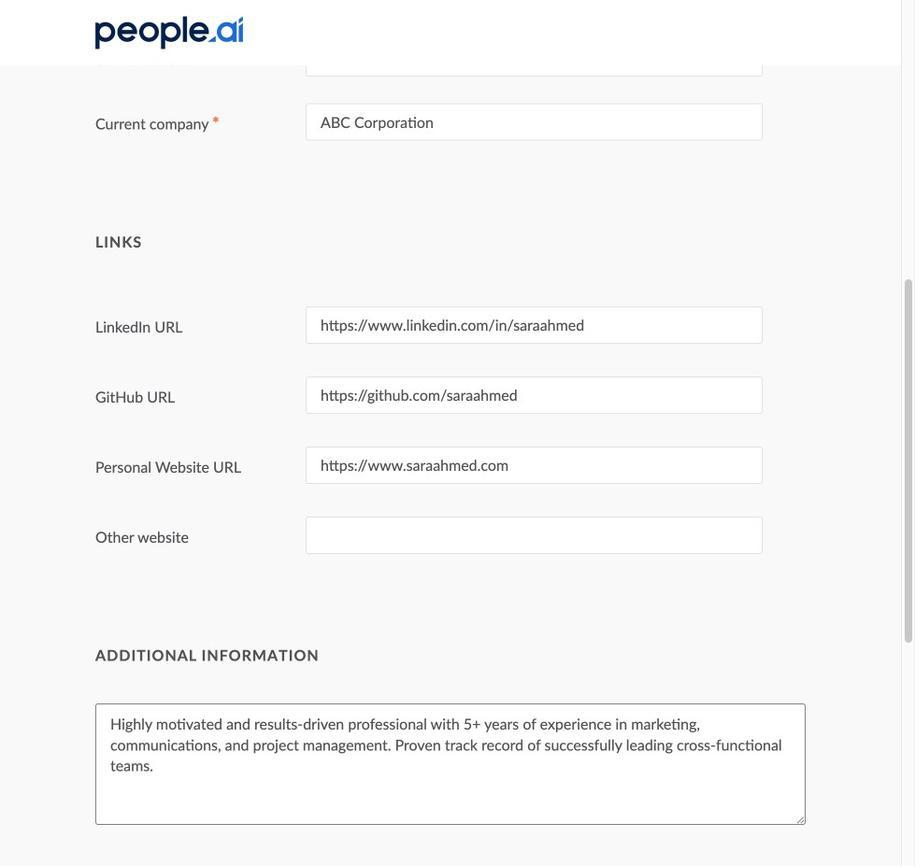Task type: vqa. For each thing, say whether or not it's contained in the screenshot.
People.ai logo
yes



Task type: describe. For each thing, give the bounding box(es) containing it.
people.ai logo image
[[95, 16, 243, 49]]



Task type: locate. For each thing, give the bounding box(es) containing it.
None text field
[[306, 103, 763, 141], [306, 307, 763, 344], [306, 517, 763, 555], [306, 103, 763, 141], [306, 307, 763, 344], [306, 517, 763, 555]]

None text field
[[306, 0, 763, 7], [306, 39, 763, 77], [306, 377, 763, 414], [306, 447, 763, 484], [306, 0, 763, 7], [306, 39, 763, 77], [306, 377, 763, 414], [306, 447, 763, 484]]

Add a cover letter or anything else you want to share. text field
[[95, 704, 806, 826]]



